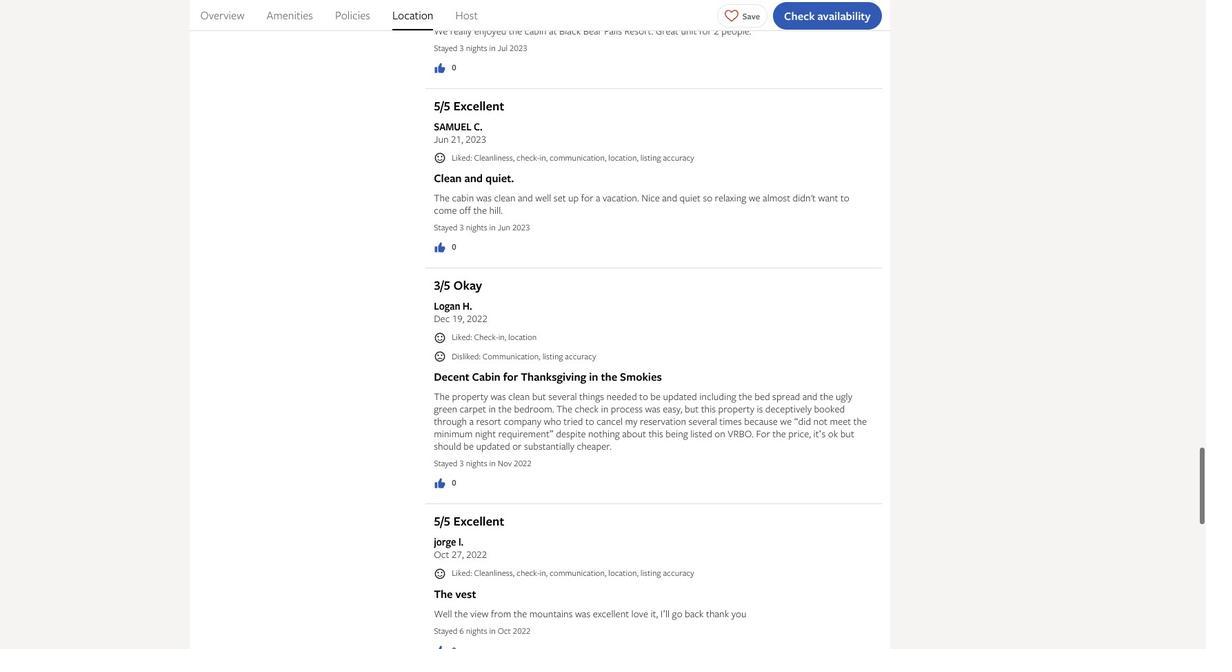 Task type: describe. For each thing, give the bounding box(es) containing it.
bear
[[584, 21, 602, 34]]

at
[[549, 21, 557, 34]]

the up needed
[[601, 367, 618, 382]]

5/5 for clean
[[434, 94, 451, 112]]

reservation
[[640, 412, 687, 425]]

decent cabin for thanksgiving in the smokies the property was clean but several things needed to be updated including the bed spread and the ugly green carpet in the bedroom. the check in process was easy, but this property is deceptively booked through a resort company who tried to cancel my reservation several times because we "did not meet the minimum night requirement" despite nothing about this being listed on vrbo. for the price, it's ok but should be updated or substantially cheaper.
[[434, 367, 867, 450]]

save button
[[717, 4, 768, 27]]

dec
[[434, 309, 450, 322]]

2
[[714, 21, 720, 34]]

almost
[[763, 189, 791, 202]]

ok
[[829, 425, 839, 438]]

vrbo.
[[728, 425, 754, 438]]

being
[[666, 425, 688, 438]]

cabin for great
[[465, 0, 493, 16]]

clean inside the clean and quiet. the cabin was clean and well set up for a vacation.  nice and quiet so relaxing we almost didn't want to come off the hill.
[[494, 189, 516, 202]]

black
[[560, 21, 581, 34]]

cheaper.
[[577, 437, 612, 450]]

quiet
[[680, 189, 701, 202]]

0 button for 5/5
[[434, 238, 457, 251]]

cabin for decent
[[472, 367, 501, 382]]

accuracy for the vest
[[663, 565, 695, 576]]

clean
[[434, 168, 462, 183]]

logan
[[434, 297, 461, 310]]

1 nights from the top
[[466, 39, 488, 51]]

2022 right nov
[[514, 455, 532, 467]]

1 horizontal spatial to
[[640, 387, 649, 401]]

jorge
[[434, 533, 456, 546]]

the inside great cabin we really enjoyed the cabin at black bear falls resort. great unit for 2 people.
[[509, 21, 523, 34]]

because
[[745, 412, 778, 425]]

cabin inside great cabin we really enjoyed the cabin at black bear falls resort. great unit for 2 people.
[[525, 21, 547, 34]]

deceptively
[[766, 400, 812, 413]]

1 0 from the top
[[452, 58, 457, 70]]

the right meet
[[854, 412, 867, 425]]

27,
[[452, 545, 464, 559]]

off
[[460, 201, 471, 214]]

a inside decent cabin for thanksgiving in the smokies the property was clean but several things needed to be updated including the bed spread and the ugly green carpet in the bedroom. the check in process was easy, but this property is deceptively booked through a resort company who tried to cancel my reservation several times because we "did not meet the minimum night requirement" despite nothing about this being listed on vrbo. for the price, it's ok but should be updated or substantially cheaper.
[[470, 412, 474, 425]]

2023 inside 5/5 excellent samuel c. jun 21, 2023
[[466, 130, 487, 143]]

thank
[[707, 604, 730, 618]]

liked: cleanliness, check-in, communication, location, listing accuracy for clean and quiet.
[[452, 149, 695, 161]]

resort
[[476, 412, 502, 425]]

1 horizontal spatial property
[[719, 400, 755, 413]]

nice
[[642, 189, 660, 202]]

booked
[[815, 400, 846, 413]]

liked: for vest
[[452, 565, 472, 576]]

come
[[434, 201, 457, 214]]

my
[[626, 412, 638, 425]]

the left ugly
[[820, 387, 834, 401]]

green
[[434, 400, 458, 413]]

1 vertical spatial several
[[689, 412, 718, 425]]

through
[[434, 412, 467, 425]]

6
[[460, 622, 464, 634]]

5/5 excellent samuel c. jun 21, 2023
[[434, 94, 505, 143]]

21,
[[451, 130, 464, 143]]

disliked:
[[452, 348, 481, 359]]

nov
[[498, 455, 512, 467]]

stayed for decent
[[434, 455, 458, 467]]

vacation.
[[603, 189, 640, 202]]

relaxing
[[715, 189, 747, 202]]

1 stayed from the top
[[434, 39, 458, 51]]

easy,
[[663, 400, 683, 413]]

liked: cleanliness, check-in, communication, location, listing accuracy for the vest
[[452, 565, 695, 576]]

stayed for clean
[[434, 219, 458, 231]]

5/5 for the
[[434, 510, 451, 527]]

for inside great cabin we really enjoyed the cabin at black bear falls resort. great unit for 2 people.
[[700, 21, 712, 34]]

nights for vest
[[466, 622, 488, 634]]

3 for excellent
[[460, 219, 464, 231]]

availability
[[818, 8, 871, 23]]

check
[[575, 400, 599, 413]]

times
[[720, 412, 742, 425]]

location
[[393, 8, 434, 23]]

it's
[[814, 425, 826, 438]]

amenities link
[[267, 0, 313, 30]]

we inside decent cabin for thanksgiving in the smokies the property was clean but several things needed to be updated including the bed spread and the ugly green carpet in the bedroom. the check in process was easy, but this property is deceptively booked through a resort company who tried to cancel my reservation several times because we "did not meet the minimum night requirement" despite nothing about this being listed on vrbo. for the price, it's ok but should be updated or substantially cheaper.
[[781, 412, 792, 425]]

overview
[[200, 8, 245, 23]]

unit
[[681, 21, 697, 34]]

about
[[623, 425, 647, 438]]

want
[[819, 189, 839, 202]]

host
[[456, 8, 478, 23]]

in up things
[[589, 367, 599, 382]]

well
[[434, 604, 452, 618]]

in, for clean and quiet.
[[540, 149, 548, 161]]

check
[[785, 8, 815, 23]]

amenities
[[267, 8, 313, 23]]

and right the "nice"
[[663, 189, 678, 202]]

1 horizontal spatial be
[[651, 387, 661, 401]]

jul
[[498, 39, 508, 51]]

the down the decent
[[434, 387, 450, 401]]

a inside the clean and quiet. the cabin was clean and well set up for a vacation.  nice and quiet so relaxing we almost didn't want to come off the hill.
[[596, 189, 601, 202]]

policies
[[335, 8, 371, 23]]

overview link
[[200, 0, 245, 30]]

the left bed
[[739, 387, 753, 401]]

listed
[[691, 425, 713, 438]]

location
[[509, 329, 537, 340]]

2022 inside the 5/5 excellent jorge l. oct 27, 2022
[[467, 545, 487, 559]]

it,
[[651, 604, 659, 618]]

okay
[[454, 274, 482, 291]]

was up resort
[[491, 387, 506, 401]]

back
[[685, 604, 704, 618]]

1 horizontal spatial but
[[685, 400, 699, 413]]

save
[[743, 10, 761, 22]]

0 vertical spatial several
[[549, 387, 577, 401]]

not
[[814, 412, 828, 425]]

2 horizontal spatial but
[[841, 425, 855, 438]]

the up 6
[[455, 604, 468, 618]]

and inside decent cabin for thanksgiving in the smokies the property was clean but several things needed to be updated including the bed spread and the ugly green carpet in the bedroom. the check in process was easy, but this property is deceptively booked through a resort company who tried to cancel my reservation several times because we "did not meet the minimum night requirement" despite nothing about this being listed on vrbo. for the price, it's ok but should be updated or substantially cheaper.
[[803, 387, 818, 401]]

is
[[757, 400, 763, 413]]

"did
[[795, 412, 812, 425]]

night
[[475, 425, 496, 438]]

set
[[554, 189, 566, 202]]

the left bedroom.
[[499, 400, 512, 413]]

oct for 6
[[498, 622, 511, 634]]

for inside the clean and quiet. the cabin was clean and well set up for a vacation.  nice and quiet so relaxing we almost didn't want to come off the hill.
[[582, 189, 594, 202]]

check availability button
[[774, 2, 882, 29]]

communication, for clean and quiet.
[[550, 149, 607, 161]]

love
[[632, 604, 649, 618]]

carpet
[[460, 400, 486, 413]]

tried
[[564, 412, 583, 425]]

for
[[757, 425, 771, 438]]

disliked: communication, listing accuracy
[[452, 348, 597, 359]]

we
[[434, 21, 448, 34]]

the inside the clean and quiet. the cabin was clean and well set up for a vacation.  nice and quiet so relaxing we almost didn't want to come off the hill.
[[474, 201, 487, 214]]

quiet.
[[486, 168, 515, 183]]

to inside the clean and quiet. the cabin was clean and well set up for a vacation.  nice and quiet so relaxing we almost didn't want to come off the hill.
[[841, 189, 850, 202]]

the right from
[[514, 604, 527, 618]]

liked: for and
[[452, 149, 472, 161]]

check- for the vest
[[517, 565, 540, 576]]

things
[[580, 387, 605, 401]]

despite
[[556, 425, 586, 438]]

19,
[[453, 309, 465, 322]]

accuracy for clean and quiet.
[[663, 149, 695, 161]]

clean and quiet. the cabin was clean and well set up for a vacation.  nice and quiet so relaxing we almost didn't want to come off the hill.
[[434, 168, 850, 214]]

listing for clean and quiet.
[[641, 149, 661, 161]]

0 horizontal spatial be
[[464, 437, 474, 450]]

h.
[[463, 297, 473, 310]]

for inside decent cabin for thanksgiving in the smokies the property was clean but several things needed to be updated including the bed spread and the ugly green carpet in the bedroom. the check in process was easy, but this property is deceptively booked through a resort company who tried to cancel my reservation several times because we "did not meet the minimum night requirement" despite nothing about this being listed on vrbo. for the price, it's ok but should be updated or substantially cheaper.
[[504, 367, 519, 382]]



Task type: locate. For each thing, give the bounding box(es) containing it.
cabin
[[465, 0, 493, 16], [472, 367, 501, 382]]

spread
[[773, 387, 801, 401]]

so
[[703, 189, 713, 202]]

3 stayed from the top
[[434, 455, 458, 467]]

3
[[460, 39, 464, 51], [460, 219, 464, 231], [460, 455, 464, 467]]

jun for excellent
[[434, 130, 449, 143]]

1 vertical spatial a
[[470, 412, 474, 425]]

for down communication, at the bottom
[[504, 367, 519, 382]]

0 vertical spatial cabin
[[525, 21, 547, 34]]

should
[[434, 437, 462, 450]]

0 right medium icon
[[452, 58, 457, 70]]

0 horizontal spatial oct
[[434, 545, 450, 559]]

cleanliness, up quiet.
[[474, 149, 515, 161]]

jun left 21,
[[434, 130, 449, 143]]

1 vertical spatial 2023
[[466, 130, 487, 143]]

2 vertical spatial medium image
[[434, 642, 447, 649]]

1 small image from the top
[[434, 149, 447, 162]]

0 vertical spatial medium image
[[434, 239, 447, 251]]

great
[[434, 0, 462, 16], [656, 21, 679, 34]]

stayed for the
[[434, 622, 458, 634]]

1 vertical spatial cabin
[[472, 367, 501, 382]]

cabin left at
[[525, 21, 547, 34]]

0 vertical spatial 0 button
[[434, 58, 457, 72]]

to right tried
[[586, 412, 595, 425]]

to right 'want' on the right top of page
[[841, 189, 850, 202]]

small image down dec
[[434, 329, 447, 341]]

stayed down come
[[434, 219, 458, 231]]

the
[[434, 189, 450, 202], [434, 387, 450, 401], [557, 400, 573, 413], [434, 584, 453, 599]]

check- up "mountains"
[[517, 565, 540, 576]]

several down thanksgiving
[[549, 387, 577, 401]]

the
[[509, 21, 523, 34], [474, 201, 487, 214], [601, 367, 618, 382], [739, 387, 753, 401], [820, 387, 834, 401], [499, 400, 512, 413], [854, 412, 867, 425], [773, 425, 787, 438], [455, 604, 468, 618], [514, 604, 527, 618]]

1 horizontal spatial cabin
[[525, 21, 547, 34]]

1 horizontal spatial this
[[702, 400, 716, 413]]

2 vertical spatial to
[[586, 412, 595, 425]]

listing up thanksgiving
[[543, 348, 563, 359]]

2 communication, from the top
[[550, 565, 607, 576]]

check- up well
[[517, 149, 540, 161]]

communication, for the vest
[[550, 565, 607, 576]]

0 vertical spatial check-
[[517, 149, 540, 161]]

3 for okay
[[460, 455, 464, 467]]

medium image for clean and quiet.
[[434, 239, 447, 251]]

1 vertical spatial in,
[[499, 329, 507, 340]]

1 vertical spatial oct
[[498, 622, 511, 634]]

0 vertical spatial cleanliness,
[[474, 149, 515, 161]]

meet
[[830, 412, 852, 425]]

cabin inside great cabin we really enjoyed the cabin at black bear falls resort. great unit for 2 people.
[[465, 0, 493, 16]]

1 5/5 from the top
[[434, 94, 451, 112]]

jun
[[434, 130, 449, 143], [498, 219, 511, 231]]

1 location, from the top
[[609, 149, 639, 161]]

5/5 up samuel
[[434, 94, 451, 112]]

samuel
[[434, 117, 472, 130]]

1 3 from the top
[[460, 39, 464, 51]]

0 horizontal spatial great
[[434, 0, 462, 16]]

view
[[471, 604, 489, 618]]

2 vertical spatial 0
[[452, 474, 457, 486]]

1 horizontal spatial several
[[689, 412, 718, 425]]

2 cleanliness, from the top
[[474, 565, 515, 576]]

0 vertical spatial 5/5
[[434, 94, 451, 112]]

jun inside 5/5 excellent samuel c. jun 21, 2023
[[434, 130, 449, 143]]

listing up it,
[[641, 565, 661, 576]]

for
[[700, 21, 712, 34], [582, 189, 594, 202], [504, 367, 519, 382]]

excellent inside 5/5 excellent samuel c. jun 21, 2023
[[454, 94, 505, 112]]

and right clean
[[465, 168, 483, 183]]

jun for 3
[[498, 219, 511, 231]]

1 liked: from the top
[[452, 149, 472, 161]]

updated up stayed 3 nights in nov 2022
[[476, 437, 510, 450]]

1 horizontal spatial great
[[656, 21, 679, 34]]

bed
[[755, 387, 771, 401]]

location, for the vest
[[609, 565, 639, 576]]

4 stayed from the top
[[434, 622, 458, 634]]

stayed
[[434, 39, 458, 51], [434, 219, 458, 231], [434, 455, 458, 467], [434, 622, 458, 634]]

nights left nov
[[466, 455, 488, 467]]

0 vertical spatial liked: cleanliness, check-in, communication, location, listing accuracy
[[452, 149, 695, 161]]

the vest well the view from the mountains was excellent love it, i'll go back thank you
[[434, 584, 747, 618]]

5/5 inside the 5/5 excellent jorge l. oct 27, 2022
[[434, 510, 451, 527]]

2 vertical spatial listing
[[641, 565, 661, 576]]

medium image
[[434, 239, 447, 251], [434, 475, 447, 487], [434, 642, 447, 649]]

1 liked: cleanliness, check-in, communication, location, listing accuracy from the top
[[452, 149, 695, 161]]

oct
[[434, 545, 450, 559], [498, 622, 511, 634]]

0 button down come
[[434, 238, 457, 251]]

3 down off
[[460, 219, 464, 231]]

2 small image from the top
[[434, 329, 447, 341]]

including
[[700, 387, 737, 401]]

location, for clean and quiet.
[[609, 149, 639, 161]]

clean inside decent cabin for thanksgiving in the smokies the property was clean but several things needed to be updated including the bed spread and the ugly green carpet in the bedroom. the check in process was easy, but this property is deceptively booked through a resort company who tried to cancel my reservation several times because we "did not meet the minimum night requirement" despite nothing about this being listed on vrbo. for the price, it's ok but should be updated or substantially cheaper.
[[509, 387, 530, 401]]

2 stayed from the top
[[434, 219, 458, 231]]

nights for cabin
[[466, 455, 488, 467]]

5/5
[[434, 94, 451, 112], [434, 510, 451, 527]]

liked: check-in, location
[[452, 329, 537, 340]]

be
[[651, 387, 661, 401], [464, 437, 474, 450]]

0 horizontal spatial jun
[[434, 130, 449, 143]]

0 horizontal spatial several
[[549, 387, 577, 401]]

3 small image from the top
[[434, 348, 447, 360]]

nights right 6
[[466, 622, 488, 634]]

cabin down disliked:
[[472, 367, 501, 382]]

oct inside the 5/5 excellent jorge l. oct 27, 2022
[[434, 545, 450, 559]]

1 excellent from the top
[[454, 94, 505, 112]]

substantially
[[524, 437, 575, 450]]

0 down the stayed 3 nights in jun 2023
[[452, 238, 457, 250]]

1 vertical spatial location,
[[609, 565, 639, 576]]

great up we
[[434, 0, 462, 16]]

1 vertical spatial for
[[582, 189, 594, 202]]

ugly
[[836, 387, 853, 401]]

1 vertical spatial jun
[[498, 219, 511, 231]]

0 for okay
[[452, 474, 457, 486]]

excellent up the l. on the bottom
[[454, 510, 505, 527]]

the left check in the left bottom of the page
[[557, 400, 573, 413]]

0 vertical spatial to
[[841, 189, 850, 202]]

1 communication, from the top
[[550, 149, 607, 161]]

2023
[[510, 39, 528, 51], [466, 130, 487, 143], [513, 219, 530, 231]]

nothing
[[589, 425, 620, 438]]

several
[[549, 387, 577, 401], [689, 412, 718, 425]]

0 horizontal spatial for
[[504, 367, 519, 382]]

jun down hill.
[[498, 219, 511, 231]]

property
[[452, 387, 489, 401], [719, 400, 755, 413]]

0 button down we
[[434, 58, 457, 72]]

0 vertical spatial listing
[[641, 149, 661, 161]]

1 vertical spatial 0 button
[[434, 238, 457, 251]]

in left the jul
[[490, 39, 496, 51]]

excellent inside the 5/5 excellent jorge l. oct 27, 2022
[[454, 510, 505, 527]]

liked: down 27,
[[452, 565, 472, 576]]

2 0 button from the top
[[434, 238, 457, 251]]

0 vertical spatial clean
[[494, 189, 516, 202]]

2 vertical spatial in,
[[540, 565, 548, 576]]

0 horizontal spatial property
[[452, 387, 489, 401]]

1 vertical spatial liked:
[[452, 329, 472, 340]]

excellent for vest
[[454, 510, 505, 527]]

2022 down "mountains"
[[513, 622, 531, 634]]

clean
[[494, 189, 516, 202], [509, 387, 530, 401]]

medium image for the vest
[[434, 642, 447, 649]]

0 vertical spatial location,
[[609, 149, 639, 161]]

2 vertical spatial liked:
[[452, 565, 472, 576]]

updated up reservation
[[663, 387, 698, 401]]

0 vertical spatial great
[[434, 0, 462, 16]]

stayed down we
[[434, 39, 458, 51]]

3 medium image from the top
[[434, 642, 447, 649]]

3 3 from the top
[[460, 455, 464, 467]]

communication, up up
[[550, 149, 607, 161]]

a
[[596, 189, 601, 202], [470, 412, 474, 425]]

from
[[491, 604, 512, 618]]

0 vertical spatial communication,
[[550, 149, 607, 161]]

1 horizontal spatial we
[[781, 412, 792, 425]]

2 medium image from the top
[[434, 475, 447, 487]]

location link
[[393, 0, 434, 30]]

2 vertical spatial for
[[504, 367, 519, 382]]

the inside the clean and quiet. the cabin was clean and well set up for a vacation.  nice and quiet so relaxing we almost didn't want to come off the hill.
[[434, 189, 450, 202]]

who
[[544, 412, 562, 425]]

4 nights from the top
[[466, 622, 488, 634]]

but down thanksgiving
[[533, 387, 546, 401]]

2022 right 27,
[[467, 545, 487, 559]]

1 horizontal spatial for
[[582, 189, 594, 202]]

0 vertical spatial jun
[[434, 130, 449, 143]]

communication,
[[483, 348, 541, 359]]

i'll
[[661, 604, 670, 618]]

0 vertical spatial in,
[[540, 149, 548, 161]]

great left unit
[[656, 21, 679, 34]]

and right spread
[[803, 387, 818, 401]]

listing for the vest
[[641, 565, 661, 576]]

2023 for jul
[[510, 39, 528, 51]]

2 nights from the top
[[466, 219, 488, 231]]

0 horizontal spatial updated
[[476, 437, 510, 450]]

2022 right 19,
[[467, 309, 488, 322]]

0 vertical spatial a
[[596, 189, 601, 202]]

was inside the clean and quiet. the cabin was clean and well set up for a vacation.  nice and quiet so relaxing we almost didn't want to come off the hill.
[[477, 189, 492, 202]]

4 small image from the top
[[434, 565, 447, 578]]

0 horizontal spatial a
[[470, 412, 474, 425]]

1 vertical spatial communication,
[[550, 565, 607, 576]]

medium image down should
[[434, 475, 447, 487]]

several left times
[[689, 412, 718, 425]]

1 vertical spatial medium image
[[434, 475, 447, 487]]

stayed 3 nights in nov 2022
[[434, 455, 532, 467]]

2 vertical spatial accuracy
[[663, 565, 695, 576]]

cabin inside the clean and quiet. the cabin was clean and well set up for a vacation.  nice and quiet so relaxing we almost didn't want to come off the hill.
[[452, 189, 474, 202]]

medium image up '3/5'
[[434, 239, 447, 251]]

2 3 from the top
[[460, 219, 464, 231]]

oct down from
[[498, 622, 511, 634]]

1 vertical spatial 3
[[460, 219, 464, 231]]

2 vertical spatial 2023
[[513, 219, 530, 231]]

liked:
[[452, 149, 472, 161], [452, 329, 472, 340], [452, 565, 472, 576]]

1 vertical spatial excellent
[[454, 510, 505, 527]]

accuracy up quiet
[[663, 149, 695, 161]]

for left 2
[[700, 21, 712, 34]]

was right off
[[477, 189, 492, 202]]

cleanliness, for and
[[474, 149, 515, 161]]

in right carpet
[[489, 400, 496, 413]]

well
[[536, 189, 552, 202]]

listing up the clean and quiet. the cabin was clean and well set up for a vacation.  nice and quiet so relaxing we almost didn't want to come off the hill.
[[641, 149, 661, 161]]

3 liked: from the top
[[452, 565, 472, 576]]

location, up vacation.
[[609, 149, 639, 161]]

was left excellent
[[575, 604, 591, 618]]

up
[[569, 189, 579, 202]]

nights down enjoyed
[[466, 39, 488, 51]]

this left times
[[702, 400, 716, 413]]

3/5 okay logan h. dec 19, 2022
[[434, 274, 488, 322]]

liked: cleanliness, check-in, communication, location, listing accuracy
[[452, 149, 695, 161], [452, 565, 695, 576]]

1 vertical spatial accuracy
[[565, 348, 597, 359]]

0 vertical spatial updated
[[663, 387, 698, 401]]

0 vertical spatial for
[[700, 21, 712, 34]]

check availability
[[785, 8, 871, 23]]

the down clean
[[434, 189, 450, 202]]

0 vertical spatial accuracy
[[663, 149, 695, 161]]

1 vertical spatial listing
[[543, 348, 563, 359]]

0 vertical spatial we
[[749, 189, 761, 202]]

small image up the decent
[[434, 348, 447, 360]]

resort.
[[625, 21, 654, 34]]

in, for the vest
[[540, 565, 548, 576]]

the inside the vest well the view from the mountains was excellent love it, i'll go back thank you
[[434, 584, 453, 599]]

needed
[[607, 387, 637, 401]]

liked: cleanliness, check-in, communication, location, listing accuracy up the vest well the view from the mountains was excellent love it, i'll go back thank you
[[452, 565, 695, 576]]

in right check in the left bottom of the page
[[601, 400, 609, 413]]

stayed down should
[[434, 455, 458, 467]]

2 check- from the top
[[517, 565, 540, 576]]

cabin down clean
[[452, 189, 474, 202]]

we inside the clean and quiet. the cabin was clean and well set up for a vacation.  nice and quiet so relaxing we almost didn't want to come off the hill.
[[749, 189, 761, 202]]

liked: down 21,
[[452, 149, 472, 161]]

but right easy,
[[685, 400, 699, 413]]

nights down off
[[466, 219, 488, 231]]

3 down really
[[460, 39, 464, 51]]

we left "did
[[781, 412, 792, 425]]

1 medium image from the top
[[434, 239, 447, 251]]

0 vertical spatial oct
[[434, 545, 450, 559]]

0 vertical spatial 3
[[460, 39, 464, 51]]

1 vertical spatial we
[[781, 412, 792, 425]]

a left vacation.
[[596, 189, 601, 202]]

small image
[[434, 149, 447, 162], [434, 329, 447, 341], [434, 348, 447, 360], [434, 565, 447, 578]]

check- for clean and quiet.
[[517, 149, 540, 161]]

requirement"
[[499, 425, 554, 438]]

great cabin we really enjoyed the cabin at black bear falls resort. great unit for 2 people.
[[434, 0, 752, 34]]

listing
[[641, 149, 661, 161], [543, 348, 563, 359], [641, 565, 661, 576]]

2 horizontal spatial to
[[841, 189, 850, 202]]

list
[[189, 0, 891, 30]]

mountains
[[530, 604, 573, 618]]

cancel
[[597, 412, 623, 425]]

in down hill.
[[490, 219, 496, 231]]

0 vertical spatial liked:
[[452, 149, 472, 161]]

cleanliness,
[[474, 149, 515, 161], [474, 565, 515, 576]]

and
[[465, 168, 483, 183], [518, 189, 533, 202], [663, 189, 678, 202], [803, 387, 818, 401]]

1 vertical spatial be
[[464, 437, 474, 450]]

on
[[715, 425, 726, 438]]

3 0 from the top
[[452, 474, 457, 486]]

0 horizontal spatial this
[[649, 425, 664, 438]]

medium image
[[434, 59, 447, 72]]

in, up well
[[540, 149, 548, 161]]

cabin inside decent cabin for thanksgiving in the smokies the property was clean but several things needed to be updated including the bed spread and the ugly green carpet in the bedroom. the check in process was easy, but this property is deceptively booked through a resort company who tried to cancel my reservation several times because we "did not meet the minimum night requirement" despite nothing about this being listed on vrbo. for the price, it's ok but should be updated or substantially cheaper.
[[472, 367, 501, 382]]

location, up excellent
[[609, 565, 639, 576]]

cabin up enjoyed
[[465, 0, 493, 16]]

really
[[450, 21, 472, 34]]

you
[[732, 604, 747, 618]]

1 cleanliness, from the top
[[474, 149, 515, 161]]

l.
[[459, 533, 464, 546]]

price,
[[789, 425, 812, 438]]

bedroom.
[[514, 400, 555, 413]]

2 liked: cleanliness, check-in, communication, location, listing accuracy from the top
[[452, 565, 695, 576]]

2023 for jun
[[513, 219, 530, 231]]

the up well
[[434, 584, 453, 599]]

liked: down 19,
[[452, 329, 472, 340]]

enjoyed
[[475, 21, 507, 34]]

2022
[[467, 309, 488, 322], [514, 455, 532, 467], [467, 545, 487, 559], [513, 622, 531, 634]]

1 vertical spatial check-
[[517, 565, 540, 576]]

2 location, from the top
[[609, 565, 639, 576]]

1 horizontal spatial jun
[[498, 219, 511, 231]]

cleanliness, for vest
[[474, 565, 515, 576]]

in left nov
[[490, 455, 496, 467]]

0 vertical spatial this
[[702, 400, 716, 413]]

2023 right 21,
[[466, 130, 487, 143]]

1 vertical spatial liked: cleanliness, check-in, communication, location, listing accuracy
[[452, 565, 695, 576]]

1 check- from the top
[[517, 149, 540, 161]]

small image up clean
[[434, 149, 447, 162]]

1 vertical spatial clean
[[509, 387, 530, 401]]

property left is
[[719, 400, 755, 413]]

5/5 up jorge
[[434, 510, 451, 527]]

2 liked: from the top
[[452, 329, 472, 340]]

2022 inside 3/5 okay logan h. dec 19, 2022
[[467, 309, 488, 322]]

medium image for decent cabin for thanksgiving in the smokies
[[434, 475, 447, 487]]

communication, up the vest well the view from the mountains was excellent love it, i'll go back thank you
[[550, 565, 607, 576]]

was left easy,
[[646, 400, 661, 413]]

0 vertical spatial 0
[[452, 58, 457, 70]]

1 0 button from the top
[[434, 58, 457, 72]]

and left well
[[518, 189, 533, 202]]

in down from
[[490, 622, 496, 634]]

cleanliness, up vest
[[474, 565, 515, 576]]

1 horizontal spatial a
[[596, 189, 601, 202]]

1 vertical spatial 0
[[452, 238, 457, 250]]

0 vertical spatial be
[[651, 387, 661, 401]]

0 vertical spatial excellent
[[454, 94, 505, 112]]

medium image down well
[[434, 642, 447, 649]]

be left easy,
[[651, 387, 661, 401]]

in,
[[540, 149, 548, 161], [499, 329, 507, 340], [540, 565, 548, 576]]

0 horizontal spatial cabin
[[452, 189, 474, 202]]

the right for
[[773, 425, 787, 438]]

1 vertical spatial updated
[[476, 437, 510, 450]]

list containing overview
[[189, 0, 891, 30]]

5/5 inside 5/5 excellent samuel c. jun 21, 2023
[[434, 94, 451, 112]]

2 vertical spatial 0 button
[[434, 474, 457, 487]]

company
[[504, 412, 542, 425]]

policies link
[[335, 0, 371, 30]]

2023 down quiet.
[[513, 219, 530, 231]]

1 vertical spatial to
[[640, 387, 649, 401]]

go
[[673, 604, 683, 618]]

accuracy
[[663, 149, 695, 161], [565, 348, 597, 359], [663, 565, 695, 576]]

3 0 button from the top
[[434, 474, 457, 487]]

1 vertical spatial this
[[649, 425, 664, 438]]

2023 right the jul
[[510, 39, 528, 51]]

excellent up c.
[[454, 94, 505, 112]]

2 5/5 from the top
[[434, 510, 451, 527]]

updated
[[663, 387, 698, 401], [476, 437, 510, 450]]

5/5 excellent jorge l. oct 27, 2022
[[434, 510, 505, 559]]

oct for excellent
[[434, 545, 450, 559]]

check-
[[474, 329, 499, 340]]

0 vertical spatial 2023
[[510, 39, 528, 51]]

1 vertical spatial great
[[656, 21, 679, 34]]

0 horizontal spatial to
[[586, 412, 595, 425]]

1 vertical spatial 5/5
[[434, 510, 451, 527]]

nights for and
[[466, 219, 488, 231]]

clean down quiet.
[[494, 189, 516, 202]]

vest
[[456, 584, 477, 599]]

accuracy up thanksgiving
[[565, 348, 597, 359]]

0 horizontal spatial but
[[533, 387, 546, 401]]

0 horizontal spatial we
[[749, 189, 761, 202]]

2 0 from the top
[[452, 238, 457, 250]]

was inside the vest well the view from the mountains was excellent love it, i'll go back thank you
[[575, 604, 591, 618]]

3 nights from the top
[[466, 455, 488, 467]]

in, up "mountains"
[[540, 565, 548, 576]]

1 vertical spatial cleanliness,
[[474, 565, 515, 576]]

1 horizontal spatial updated
[[663, 387, 698, 401]]

2 excellent from the top
[[454, 510, 505, 527]]

2 vertical spatial 3
[[460, 455, 464, 467]]

clean up company
[[509, 387, 530, 401]]

0 vertical spatial cabin
[[465, 0, 493, 16]]

1 horizontal spatial oct
[[498, 622, 511, 634]]

the right enjoyed
[[509, 21, 523, 34]]

excellent for and
[[454, 94, 505, 112]]

0 for excellent
[[452, 238, 457, 250]]

0 button for 3/5
[[434, 474, 457, 487]]



Task type: vqa. For each thing, say whether or not it's contained in the screenshot.
medium icon corresponding to 5/5 Excellent
yes



